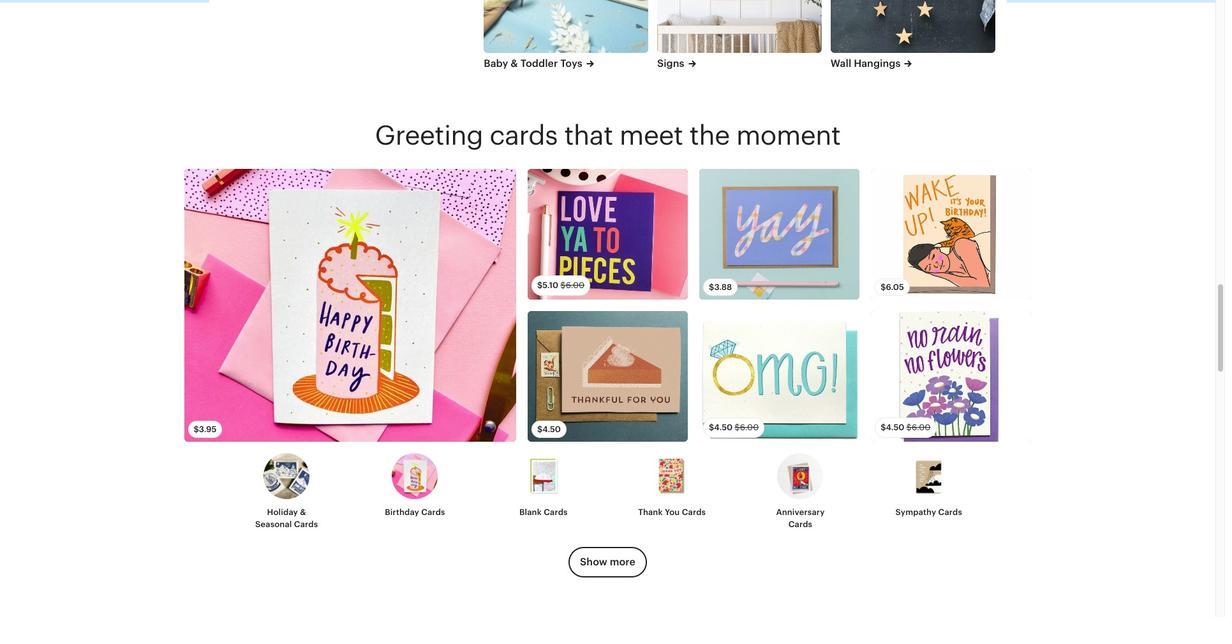 Task type: describe. For each thing, give the bounding box(es) containing it.
show
[[580, 556, 608, 569]]

4.50 for engagement card - omg - wedding engagement - congratulations card - congrats card image
[[714, 423, 733, 433]]

& for baby
[[511, 57, 518, 69]]

show more link
[[569, 547, 647, 578]]

wall
[[831, 57, 852, 69]]

holiday & seasonal cards
[[255, 508, 318, 529]]

valentines day anniversary card love wedding day best friend thinking of you greeting card for husband wife spouse partner just because image
[[528, 169, 688, 300]]

greeting cards that meet the moment
[[375, 120, 841, 151]]

$ for the thankful for you card - pumpkin pie image
[[537, 425, 543, 435]]

$ for yay card to celebrate good news, exam results or passing driving test image
[[709, 283, 714, 293]]

$ 4.50 $ 6.00 for engagement card - omg - wedding engagement - congratulations card - congrats card image
[[709, 423, 759, 433]]

holiday
[[267, 508, 298, 518]]

meet
[[620, 120, 683, 151]]

cards for birthday cards
[[421, 508, 445, 518]]

$ for engagement card - omg - wedding engagement - congratulations card - congrats card image
[[709, 423, 714, 433]]

4.50 for sympathy card - empathy card - no rain no flowers - thinking of you card - here for you card - hennel paper co. - sy5 'image'
[[886, 423, 905, 433]]

$ for sympathy card - empathy card - no rain no flowers - thinking of you card - here for you card - hennel paper co. - sy5 'image'
[[881, 423, 886, 433]]

$ 4.50 $ 6.00 for sympathy card - empathy card - no rain no flowers - thinking of you card - here for you card - hennel paper co. - sy5 'image'
[[881, 423, 931, 433]]

that
[[564, 120, 613, 151]]

toddler
[[521, 57, 558, 69]]

toys
[[560, 57, 583, 69]]

$ 3.88
[[709, 283, 732, 293]]

birthday
[[385, 508, 419, 518]]

greeting
[[375, 120, 483, 151]]

birthday cards
[[385, 508, 445, 518]]

thank you cards link
[[635, 454, 709, 524]]

baby & toddler toys
[[484, 57, 583, 69]]

the
[[690, 120, 730, 151]]

hangings
[[854, 57, 901, 69]]

wake up cat birthday card image
[[871, 169, 1032, 300]]

wall hangings link
[[831, 57, 995, 71]]

cards for anniversary cards
[[789, 520, 813, 529]]

sympathy
[[896, 508, 937, 518]]

$ 3.95
[[194, 425, 217, 435]]

holiday & seasonal cards link
[[250, 454, 324, 536]]

blank
[[520, 508, 542, 518]]

4.50 for the thankful for you card - pumpkin pie image
[[543, 425, 561, 435]]

$ for valentines day anniversary card love wedding day best friend thinking of you greeting card for husband wife spouse partner just because image
[[537, 281, 543, 290]]

5.10
[[543, 281, 559, 290]]

you
[[665, 508, 680, 518]]

$ 6.05
[[881, 283, 904, 293]]

happy birthday cake card, fun happy birthday card, illustrated birthday card image
[[184, 169, 516, 443]]

3.88
[[714, 283, 732, 293]]



Task type: locate. For each thing, give the bounding box(es) containing it.
sympathy cards
[[896, 508, 963, 518]]

cards
[[490, 120, 558, 151]]

thankful for you card - pumpkin pie image
[[528, 312, 688, 443]]

2 horizontal spatial 4.50
[[886, 423, 905, 433]]

$ for the happy birthday cake card, fun happy birthday card, illustrated birthday card image
[[194, 425, 199, 435]]

1 vertical spatial &
[[300, 508, 306, 518]]

cards
[[421, 508, 445, 518], [544, 508, 568, 518], [682, 508, 706, 518], [939, 508, 963, 518], [294, 520, 318, 529], [789, 520, 813, 529]]

blank cards
[[520, 508, 568, 518]]

3.95
[[199, 425, 217, 435]]

engagement card - omg - wedding engagement - congratulations card - congrats card image
[[700, 312, 860, 443]]

1 horizontal spatial 4.50
[[714, 423, 733, 433]]

cards for blank cards
[[544, 508, 568, 518]]

$ 4.50
[[537, 425, 561, 435]]

anniversary
[[776, 508, 825, 518]]

baby & toddler toys link
[[484, 57, 648, 71]]

cards inside holiday & seasonal cards
[[294, 520, 318, 529]]

0 horizontal spatial 6.00
[[566, 281, 585, 290]]

cards inside sympathy cards link
[[939, 508, 963, 518]]

6.00
[[566, 281, 585, 290], [740, 423, 759, 433], [912, 423, 931, 433]]

0 horizontal spatial &
[[300, 508, 306, 518]]

more
[[610, 556, 636, 569]]

birthday cards link
[[378, 454, 452, 524]]

seasonal
[[255, 520, 292, 529]]

$ 4.50 $ 6.00
[[709, 423, 759, 433], [881, 423, 931, 433]]

cards right blank
[[544, 508, 568, 518]]

0 horizontal spatial $ 4.50 $ 6.00
[[709, 423, 759, 433]]

cards right sympathy at bottom
[[939, 508, 963, 518]]

anniversary cards
[[776, 508, 825, 529]]

$ for wake up cat birthday card image
[[881, 283, 886, 293]]

cards inside anniversary cards
[[789, 520, 813, 529]]

6.00 for valentines day anniversary card love wedding day best friend thinking of you greeting card for husband wife spouse partner just because image
[[566, 281, 585, 290]]

cards inside blank cards link
[[544, 508, 568, 518]]

cards inside birthday cards link
[[421, 508, 445, 518]]

6.05
[[886, 283, 904, 293]]

6.00 for engagement card - omg - wedding engagement - congratulations card - congrats card image
[[740, 423, 759, 433]]

& right holiday on the left bottom
[[300, 508, 306, 518]]

6.00 for sympathy card - empathy card - no rain no flowers - thinking of you card - here for you card - hennel paper co. - sy5 'image'
[[912, 423, 931, 433]]

show more
[[580, 556, 636, 569]]

1 horizontal spatial 6.00
[[740, 423, 759, 433]]

cards right you on the bottom right of the page
[[682, 508, 706, 518]]

cards right birthday
[[421, 508, 445, 518]]

2 horizontal spatial 6.00
[[912, 423, 931, 433]]

1 horizontal spatial $ 4.50 $ 6.00
[[881, 423, 931, 433]]

cards down anniversary
[[789, 520, 813, 529]]

2 $ 4.50 $ 6.00 from the left
[[881, 423, 931, 433]]

blank cards link
[[507, 454, 581, 524]]

thank
[[638, 508, 663, 518]]

$ 5.10 $ 6.00
[[537, 281, 585, 290]]

anniversary cards link
[[764, 454, 838, 536]]

$
[[537, 281, 543, 290], [561, 281, 566, 290], [709, 283, 714, 293], [881, 283, 886, 293], [709, 423, 714, 433], [735, 423, 740, 433], [881, 423, 886, 433], [907, 423, 912, 433], [194, 425, 199, 435], [537, 425, 543, 435]]

& for holiday
[[300, 508, 306, 518]]

moment
[[736, 120, 841, 151]]

cards down holiday on the left bottom
[[294, 520, 318, 529]]

0 horizontal spatial 4.50
[[543, 425, 561, 435]]

signs
[[657, 57, 685, 69]]

sympathy card - empathy card - no rain no flowers - thinking of you card - here for you card - hennel paper co. - sy5 image
[[871, 312, 1032, 443]]

yay card to celebrate good news, exam results or passing driving test image
[[700, 169, 860, 300]]

& inside holiday & seasonal cards
[[300, 508, 306, 518]]

thank you cards
[[638, 508, 706, 518]]

sympathy cards link
[[892, 454, 966, 524]]

&
[[511, 57, 518, 69], [300, 508, 306, 518]]

& right 'baby'
[[511, 57, 518, 69]]

1 horizontal spatial &
[[511, 57, 518, 69]]

cards for sympathy cards
[[939, 508, 963, 518]]

cards inside thank you cards link
[[682, 508, 706, 518]]

baby
[[484, 57, 508, 69]]

1 $ 4.50 $ 6.00 from the left
[[709, 423, 759, 433]]

4.50
[[714, 423, 733, 433], [886, 423, 905, 433], [543, 425, 561, 435]]

wall hangings
[[831, 57, 901, 69]]

signs link
[[657, 57, 822, 71]]

0 vertical spatial &
[[511, 57, 518, 69]]



Task type: vqa. For each thing, say whether or not it's contained in the screenshot.
Artist Trading Cards "button"
no



